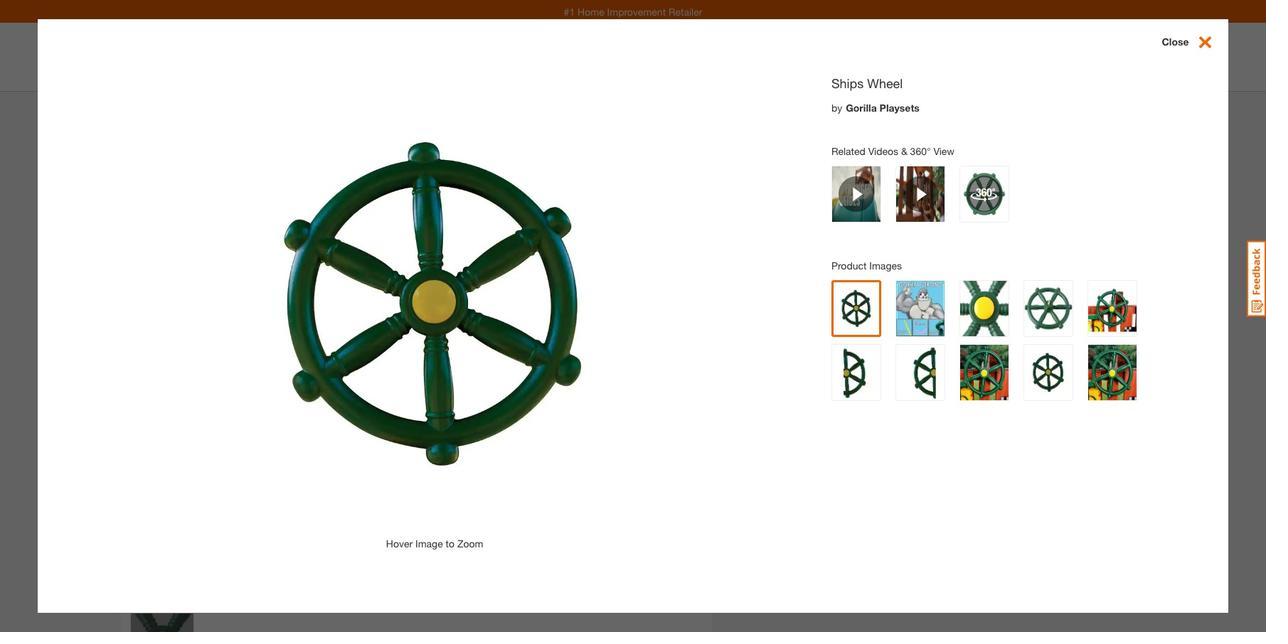 Task type: vqa. For each thing, say whether or not it's contained in the screenshot.
only in the Blinds: Custom blinds cannot be returned and may only be exchanged (unless they are identified as "Guaranteed to Fit" which can be returned). Limited to four blinds per household. Exchange must be the same product and color. Additional charges may apply if there is a price difference between old and new blinds. Exchange must occur within 15 days of receipt of package. If you have received an incorrect product, please call 1-800-921-2119 for a replacement.
no



Task type: locate. For each thing, give the bounding box(es) containing it.
1 horizontal spatial &
[[901, 145, 907, 157]]

accessories
[[977, 207, 1038, 220]]

related videos & 360° view
[[831, 145, 955, 157]]

1 horizontal spatial your
[[850, 224, 872, 237]]

view
[[934, 145, 955, 157], [748, 258, 772, 271]]

1 vertical spatial to
[[446, 537, 455, 550]]

more
[[775, 258, 801, 271]]

delivering
[[864, 300, 908, 312]]

& left 360°
[[901, 145, 907, 157]]

1 horizontal spatial to
[[911, 300, 919, 312]]

gorilla right "fresh"
[[942, 207, 974, 220]]

fosters
[[748, 224, 786, 237]]

#1 home improvement retailer
[[564, 5, 702, 17]]

feel
[[823, 207, 841, 220]]

1 vertical spatial gorilla
[[942, 207, 974, 220]]

internet
[[884, 100, 914, 110]]

zoom
[[457, 537, 483, 550]]

product
[[831, 259, 867, 271]]

& left answers
[[281, 195, 287, 207]]

19
[[872, 378, 883, 390]]

gorilla
[[846, 101, 877, 114], [942, 207, 974, 220]]

& inside ships wheel main content
[[901, 145, 907, 157]]

1 horizontal spatial view
[[934, 145, 955, 157]]

None field
[[764, 501, 794, 531]]

5988218005001 image
[[207, 234, 634, 474]]

to
[[911, 300, 919, 312], [446, 537, 455, 550]]

questions & answers (4)
[[233, 195, 341, 207]]

1 vertical spatial &
[[281, 195, 287, 207]]

delivery
[[872, 339, 926, 356]]

to inside ships wheel main content
[[446, 537, 455, 550]]

0 vertical spatial view
[[934, 145, 955, 157]]

ships
[[831, 75, 864, 91]]

gorilla inside ships wheel main content
[[846, 101, 877, 114]]

in
[[838, 224, 847, 237]]

hover image to zoom
[[386, 537, 483, 550]]

your left set
[[779, 207, 802, 220]]

0 vertical spatial to
[[911, 300, 919, 312]]

0 horizontal spatial view
[[748, 258, 772, 271]]

#
[[916, 100, 921, 110]]

internet #
[[884, 100, 923, 110]]

98134 link
[[922, 299, 950, 314]]

(4)
[[331, 195, 341, 207]]

images
[[869, 259, 902, 271]]

to left 98134 link
[[911, 300, 919, 312]]

view inside ships wheel main content
[[934, 145, 955, 157]]

view left more
[[748, 258, 772, 271]]

ships wheel
[[831, 75, 903, 91]]

make your set feel like new with fresh gorilla accessories fosters creativity in your own backyard
[[748, 207, 1038, 237]]

playsets
[[880, 101, 920, 114]]

to left zoom
[[446, 537, 455, 550]]

0 horizontal spatial to
[[446, 537, 455, 550]]

view right 360°
[[934, 145, 955, 157]]

0 vertical spatial your
[[779, 207, 802, 220]]

0 vertical spatial &
[[901, 145, 907, 157]]

close image
[[1189, 33, 1214, 51]]

your right in on the top right
[[850, 224, 872, 237]]

new
[[865, 207, 886, 220]]

your
[[779, 207, 802, 220], [850, 224, 872, 237]]

free
[[872, 400, 898, 412]]

feedback link image
[[1247, 240, 1266, 317]]

improvement
[[607, 5, 666, 17]]

0 vertical spatial gorilla
[[846, 101, 877, 114]]

hover
[[386, 537, 413, 550]]

1 horizontal spatial gorilla
[[942, 207, 974, 220]]

gorilla right the by
[[846, 101, 877, 114]]

delivering to 98134
[[864, 300, 950, 312]]

0 horizontal spatial gorilla
[[846, 101, 877, 114]]

&
[[901, 145, 907, 157], [281, 195, 287, 207]]

1 vertical spatial your
[[850, 224, 872, 237]]

questions
[[233, 195, 278, 207]]



Task type: describe. For each thing, give the bounding box(es) containing it.
answers
[[290, 195, 328, 207]]

#1
[[564, 5, 575, 17]]

with
[[889, 207, 910, 220]]

view more details link
[[748, 258, 839, 271]]

videos
[[868, 145, 898, 157]]

details
[[805, 258, 839, 271]]

related
[[831, 145, 866, 157]]

1 vertical spatial view
[[748, 258, 772, 271]]

fresh
[[913, 207, 938, 220]]

green gorilla playsets swing set accessories 07 0006 40.2 image
[[131, 613, 193, 632]]

home
[[578, 5, 604, 17]]

ships wheel main content
[[0, 0, 1266, 632]]

delivery tomorrow 19 available
[[872, 339, 926, 390]]

close
[[1162, 35, 1189, 48]]

by
[[831, 101, 842, 114]]

retailer
[[669, 5, 702, 17]]

like
[[845, 207, 862, 220]]

wheel
[[867, 75, 903, 91]]

image
[[415, 537, 443, 550]]

by gorilla playsets
[[831, 101, 920, 114]]

creativity
[[789, 224, 835, 237]]

98134
[[922, 300, 950, 312]]

own
[[875, 224, 897, 237]]

close button
[[1162, 33, 1228, 52]]

product images
[[831, 259, 902, 271]]

to inside delivering to 98134
[[911, 300, 919, 312]]

gorilla inside make your set feel like new with fresh gorilla accessories fosters creativity in your own backyard
[[942, 207, 974, 220]]

set
[[805, 207, 820, 220]]

backyard
[[900, 224, 947, 237]]

0 horizontal spatial your
[[779, 207, 802, 220]]

view more details
[[748, 258, 839, 271]]

make
[[748, 207, 776, 220]]

360°
[[910, 145, 931, 157]]

tomorrow
[[872, 363, 920, 375]]

0 horizontal spatial &
[[281, 195, 287, 207]]

available
[[886, 378, 925, 390]]



